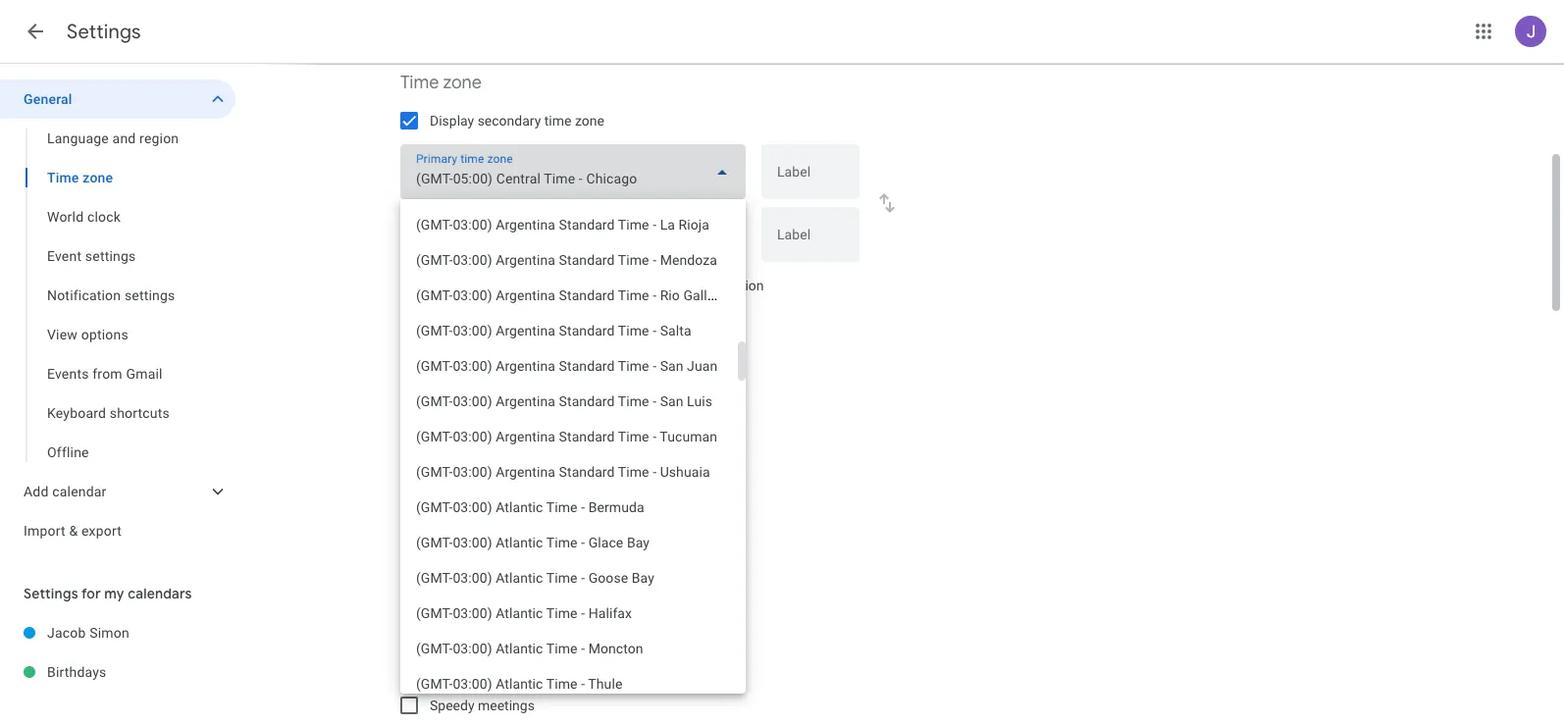 Task type: describe. For each thing, give the bounding box(es) containing it.
tree containing general
[[0, 80, 236, 551]]

time inside group
[[47, 170, 79, 186]]

language
[[47, 131, 109, 146]]

shortcuts
[[110, 405, 170, 421]]

(gmt minus 03:00)atlantic time - goose bay option
[[400, 561, 738, 596]]

1 vertical spatial event
[[400, 594, 445, 616]]

learn more about how google calendar works across time zones
[[400, 318, 741, 332]]

export
[[81, 523, 122, 539]]

2 to from the left
[[653, 278, 665, 294]]

more
[[433, 318, 460, 332]]

world
[[467, 449, 501, 464]]

zone up the display
[[443, 72, 482, 94]]

(gmt minus 03:00)argentina standard time - ushuaia option
[[400, 454, 738, 490]]

update
[[472, 278, 514, 294]]

(gmt minus 03:00)argentina standard time - la rioja option
[[400, 207, 738, 242]]

import & export
[[24, 523, 122, 539]]

Label for secondary time zone. text field
[[777, 228, 844, 255]]

meetings
[[478, 698, 535, 714]]

1 vertical spatial settings
[[125, 288, 175, 303]]

zone up works
[[620, 278, 649, 294]]

zones
[[710, 318, 741, 332]]

display secondary time zone
[[430, 113, 605, 129]]

settings heading
[[67, 20, 141, 44]]

event settings inside group
[[47, 248, 136, 264]]

jacob
[[47, 625, 86, 641]]

Label for primary time zone. text field
[[777, 165, 844, 192]]

speedy meetings
[[430, 698, 535, 714]]

view
[[47, 327, 78, 343]]

0 vertical spatial time
[[400, 72, 439, 94]]

show
[[430, 449, 464, 464]]

across
[[645, 318, 680, 332]]

learn
[[400, 318, 430, 332]]

go back image
[[24, 20, 47, 43]]

how
[[496, 318, 518, 332]]

1 horizontal spatial time
[[589, 278, 617, 294]]

primary
[[540, 278, 586, 294]]

time zones link
[[683, 318, 741, 332]]

notification
[[47, 288, 121, 303]]

region
[[139, 131, 179, 146]]

0 vertical spatial settings
[[85, 248, 136, 264]]

google
[[521, 318, 558, 332]]

jacob simon
[[47, 625, 129, 641]]

1 horizontal spatial my
[[518, 278, 536, 294]]

1 vertical spatial world
[[400, 407, 448, 430]]

(gmt minus 03:00)argentina standard time - jujuy option
[[400, 172, 738, 207]]

birthdays
[[47, 665, 107, 680]]

events
[[47, 366, 89, 382]]

(gmt minus 03:00)argentina standard time - san luis option
[[400, 384, 738, 419]]

(gmt minus 03:00)argentina standard time - mendoza option
[[400, 242, 738, 278]]

view options
[[47, 327, 128, 343]]

birthdays tree item
[[0, 653, 236, 692]]

(gmt minus 03:00)atlantic time - bermuda option
[[400, 490, 738, 525]]

add
[[24, 484, 49, 500]]

general tree item
[[0, 80, 236, 119]]

keyboard shortcuts
[[47, 405, 170, 421]]

current
[[668, 278, 712, 294]]

2 horizontal spatial clock
[[505, 449, 537, 464]]

general
[[24, 91, 72, 107]]

import
[[24, 523, 66, 539]]

secondary
[[478, 113, 541, 129]]



Task type: locate. For each thing, give the bounding box(es) containing it.
world clock up the show
[[400, 407, 494, 430]]

0 horizontal spatial world
[[47, 209, 84, 225]]

(gmt minus 03:00)atlantic time - moncton option
[[400, 631, 738, 667]]

1 horizontal spatial time
[[400, 72, 439, 94]]

time right secondary
[[545, 113, 572, 129]]

1 horizontal spatial clock
[[452, 407, 494, 430]]

time
[[545, 113, 572, 129], [589, 278, 617, 294], [683, 318, 707, 332]]

notification settings
[[47, 288, 175, 303]]

(gmt minus 03:00)argentina standard time - rio gallegos option
[[400, 278, 738, 313]]

world down language in the top of the page
[[47, 209, 84, 225]]

0 vertical spatial time zone
[[400, 72, 482, 94]]

settings for my calendars tree
[[0, 614, 236, 692]]

1 horizontal spatial time zone
[[400, 72, 482, 94]]

about
[[463, 318, 493, 332]]

calendar
[[561, 318, 608, 332]]

1 vertical spatial time
[[47, 170, 79, 186]]

1 vertical spatial time
[[589, 278, 617, 294]]

settings for my calendars
[[24, 585, 192, 603]]

0 horizontal spatial time
[[47, 170, 79, 186]]

&
[[69, 523, 78, 539]]

clock
[[87, 209, 121, 225], [452, 407, 494, 430], [505, 449, 537, 464]]

0 vertical spatial event
[[47, 248, 82, 264]]

my right for
[[104, 585, 124, 603]]

settings
[[67, 20, 141, 44], [24, 585, 78, 603]]

ask
[[430, 278, 453, 294]]

time zone down language in the top of the page
[[47, 170, 113, 186]]

2 vertical spatial time
[[683, 318, 707, 332]]

jacob simon tree item
[[0, 614, 236, 653]]

(gmt minus 03:00)argentina standard time - san juan option
[[400, 348, 738, 384]]

0 vertical spatial settings
[[67, 20, 141, 44]]

clock inside tree
[[87, 209, 121, 225]]

0 horizontal spatial event
[[47, 248, 82, 264]]

my
[[518, 278, 536, 294], [104, 585, 124, 603]]

1 horizontal spatial event
[[400, 594, 445, 616]]

0 horizontal spatial to
[[456, 278, 469, 294]]

1 vertical spatial time zone
[[47, 170, 113, 186]]

group containing language and region
[[0, 119, 236, 472]]

time zone up the display
[[400, 72, 482, 94]]

settings for settings for my calendars
[[24, 585, 78, 603]]

language and region
[[47, 131, 179, 146]]

2 vertical spatial clock
[[505, 449, 537, 464]]

settings
[[85, 248, 136, 264], [125, 288, 175, 303], [449, 594, 512, 616]]

0 vertical spatial world clock
[[47, 209, 121, 225]]

zone
[[443, 72, 482, 94], [575, 113, 605, 129], [83, 170, 113, 186], [620, 278, 649, 294]]

time right the primary
[[589, 278, 617, 294]]

(gmt minus 03:00)atlantic time - thule option
[[400, 667, 738, 702]]

0 vertical spatial time
[[545, 113, 572, 129]]

location
[[715, 278, 764, 294]]

to right ask
[[456, 278, 469, 294]]

world
[[47, 209, 84, 225], [400, 407, 448, 430]]

calendar
[[52, 484, 107, 500]]

1 horizontal spatial to
[[653, 278, 665, 294]]

0 vertical spatial my
[[518, 278, 536, 294]]

0 horizontal spatial my
[[104, 585, 124, 603]]

tree
[[0, 80, 236, 551]]

time zone
[[400, 72, 482, 94], [47, 170, 113, 186]]

time left 'zones'
[[683, 318, 707, 332]]

time
[[400, 72, 439, 94], [47, 170, 79, 186]]

0 horizontal spatial world clock
[[47, 209, 121, 225]]

world clock inside group
[[47, 209, 121, 225]]

(gmt minus 03:00)atlantic time - glace bay option
[[400, 525, 738, 561]]

show world clock
[[430, 449, 537, 464]]

group
[[0, 119, 236, 472]]

options
[[81, 327, 128, 343]]

my right 'update'
[[518, 278, 536, 294]]

zone inside group
[[83, 170, 113, 186]]

1 vertical spatial world clock
[[400, 407, 494, 430]]

1 to from the left
[[456, 278, 469, 294]]

(gmt minus 03:00)atlantic time - halifax option
[[400, 596, 738, 631]]

1 vertical spatial settings
[[24, 585, 78, 603]]

world clock up notification
[[47, 209, 121, 225]]

for
[[81, 585, 101, 603]]

clock up notification settings
[[87, 209, 121, 225]]

event
[[47, 248, 82, 264], [400, 594, 445, 616]]

0 horizontal spatial time
[[545, 113, 572, 129]]

2 vertical spatial settings
[[449, 594, 512, 616]]

world up the show
[[400, 407, 448, 430]]

1 vertical spatial clock
[[452, 407, 494, 430]]

(gmt minus 03:00)argentina standard time - tucuman option
[[400, 419, 738, 454]]

2 horizontal spatial time
[[683, 318, 707, 332]]

speedy
[[430, 698, 475, 714]]

clock up show world clock
[[452, 407, 494, 430]]

time down language in the top of the page
[[47, 170, 79, 186]]

world clock
[[47, 209, 121, 225], [400, 407, 494, 430]]

world inside group
[[47, 209, 84, 225]]

birthdays link
[[47, 653, 236, 692]]

None field
[[400, 144, 746, 199]]

to left current
[[653, 278, 665, 294]]

settings right go back icon
[[67, 20, 141, 44]]

offline
[[47, 445, 89, 460]]

settings for settings
[[67, 20, 141, 44]]

0 vertical spatial world
[[47, 209, 84, 225]]

gmail
[[126, 366, 163, 382]]

0 vertical spatial clock
[[87, 209, 121, 225]]

1 vertical spatial my
[[104, 585, 124, 603]]

(gmt minus 03:00)argentina standard time - salta option
[[400, 313, 738, 348]]

ask to update my primary time zone to current location
[[430, 278, 764, 294]]

settings left for
[[24, 585, 78, 603]]

1 horizontal spatial world
[[400, 407, 448, 430]]

works
[[611, 318, 642, 332]]

add calendar
[[24, 484, 107, 500]]

time up the display
[[400, 72, 439, 94]]

0 horizontal spatial event settings
[[47, 248, 136, 264]]

1 horizontal spatial world clock
[[400, 407, 494, 430]]

from
[[93, 366, 123, 382]]

1 horizontal spatial event settings
[[400, 594, 512, 616]]

and
[[112, 131, 136, 146]]

display
[[430, 113, 474, 129]]

to
[[456, 278, 469, 294], [653, 278, 665, 294]]

zone down the language and region
[[83, 170, 113, 186]]

clock right world
[[505, 449, 537, 464]]

events from gmail
[[47, 366, 163, 382]]

keyboard
[[47, 405, 106, 421]]

simon
[[89, 625, 129, 641]]

0 horizontal spatial time zone
[[47, 170, 113, 186]]

event settings
[[47, 248, 136, 264], [400, 594, 512, 616]]

1 vertical spatial event settings
[[400, 594, 512, 616]]

0 horizontal spatial clock
[[87, 209, 121, 225]]

zone up (gmt minus 03:00)argentina standard time - jujuy option at top
[[575, 113, 605, 129]]

0 vertical spatial event settings
[[47, 248, 136, 264]]

calendars
[[128, 585, 192, 603]]



Task type: vqa. For each thing, say whether or not it's contained in the screenshot.
Settings for Settings for my calendars
yes



